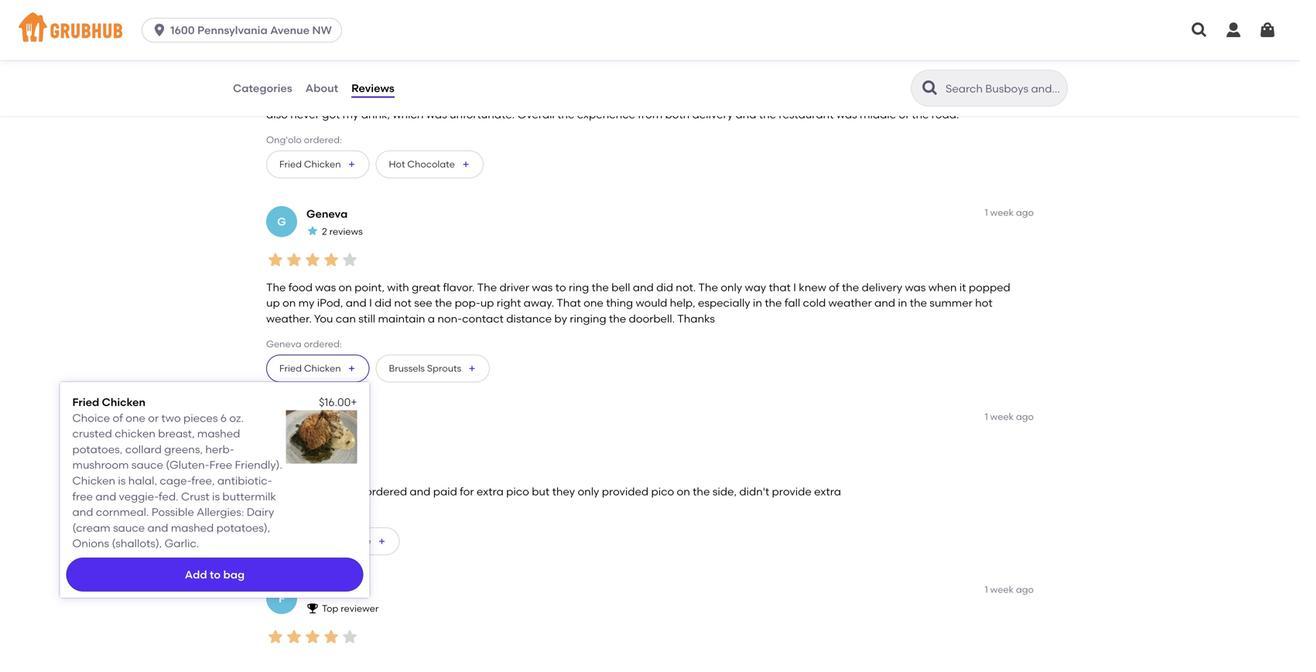 Task type: vqa. For each thing, say whether or not it's contained in the screenshot.
ago
yes



Task type: describe. For each thing, give the bounding box(es) containing it.
kind
[[931, 92, 954, 105]]

collard
[[125, 443, 162, 456]]

a inside the food was okay: not bad, but not good. the chicken was dry, the greens had a lot of vinegar, and the mashed potatoes were kind of dry too. i also never got my drink, which was unfortunate. overall the experience from both delivery and the restaurant was middle of the road.
[[682, 92, 689, 105]]

and right weather
[[875, 297, 896, 310]]

a inside the food was on point, with great flavor.  the driver was to ring the bell and did not.  the only way that i knew of the delivery was when it popped up on my ipod, and i did not see the pop-up right away.  that one thing would help, especially in the fall cold weather and in the summer hot weather.  you can still maintain a non-contact distance by ringing the doorbell.  thanks
[[428, 312, 435, 326]]

okay:
[[339, 92, 366, 105]]

greens,
[[164, 443, 203, 456]]

i inside the food was okay: not bad, but not good. the chicken was dry, the greens had a lot of vinegar, and the mashed potatoes were kind of dry too. i also never got my drink, which was unfortunate. overall the experience from both delivery and the restaurant was middle of the road.
[[1011, 92, 1014, 105]]

2 horizontal spatial on
[[677, 485, 690, 499]]

provide
[[772, 485, 812, 499]]

ordered: for on
[[304, 339, 342, 350]]

and up 'would'
[[633, 281, 654, 294]]

3 ago from the top
[[1016, 585, 1034, 596]]

bell
[[612, 281, 631, 294]]

see
[[414, 297, 432, 310]]

ipod,
[[317, 297, 343, 310]]

2 svg image from the left
[[1259, 21, 1277, 39]]

ringing
[[570, 312, 607, 326]]

reviews for o
[[329, 37, 363, 49]]

potatoes,
[[72, 443, 123, 456]]

weather.
[[266, 312, 312, 326]]

svg image inside 1600 pennsylvania avenue nw button
[[152, 22, 167, 38]]

too.
[[989, 92, 1009, 105]]

driver
[[500, 281, 530, 294]]

free,
[[192, 475, 215, 488]]

l
[[279, 420, 285, 433]]

of inside the food was on point, with great flavor.  the driver was to ring the bell and did not.  the only way that i knew of the delivery was when it popped up on my ipod, and i did not see the pop-up right away.  that one thing would help, especially in the fall cold weather and in the summer hot weather.  you can still maintain a non-contact distance by ringing the doorbell.  thanks
[[829, 281, 840, 294]]

doorbell.
[[629, 312, 675, 326]]

one inside choice of one or two pieces 6 oz. crusted chicken breast, mashed potatoes, collard greens, herb- mushroom sauce (gluten-free friendly). chicken is halal, cage-free, antibiotic- free and veggie-fed. crust is buttermilk and cornmeal.    possible allergies: dairy (cream sauce and mashed potatoes), onions (shallots), garlic.
[[126, 412, 146, 425]]

was left 'middle'
[[837, 108, 858, 121]]

road.
[[932, 108, 960, 121]]

2 reviews for g
[[322, 226, 363, 237]]

plus icon image for fried chicken button related to got
[[347, 160, 357, 169]]

cage-
[[160, 475, 192, 488]]

got
[[322, 108, 340, 121]]

were
[[903, 92, 929, 105]]

and down free
[[72, 506, 93, 519]]

ong'olo for ong'olo
[[307, 19, 349, 32]]

0 horizontal spatial is
[[118, 475, 126, 488]]

pop-
[[455, 297, 481, 310]]

categories button
[[232, 60, 293, 116]]

oz.
[[229, 412, 244, 425]]

chicken inside choice of one or two pieces 6 oz. crusted chicken breast, mashed potatoes, collard greens, herb- mushroom sauce (gluten-free friendly). chicken is halal, cage-free, antibiotic- free and veggie-fed. crust is buttermilk and cornmeal.    possible allergies: dairy (cream sauce and mashed potatoes), onions (shallots), garlic.
[[115, 427, 156, 441]]

+
[[351, 396, 357, 409]]

when
[[929, 281, 957, 294]]

lillian for lillian ordered:
[[266, 512, 292, 523]]

the down were
[[912, 108, 929, 121]]

summer
[[930, 297, 973, 310]]

beans
[[279, 536, 307, 547]]

antibiotic-
[[217, 475, 272, 488]]

the up restaurant
[[788, 92, 805, 105]]

greens
[[620, 92, 656, 105]]

i down point,
[[369, 297, 372, 310]]

and right vinegar,
[[765, 92, 785, 105]]

1 extra from the left
[[477, 485, 504, 499]]

the left 'side,'
[[693, 485, 710, 499]]

3 1 from the top
[[985, 585, 989, 596]]

categories
[[233, 82, 292, 95]]

1 in from the left
[[753, 297, 763, 310]]

nw
[[312, 24, 332, 37]]

1 vertical spatial did
[[375, 297, 392, 310]]

away.
[[524, 297, 554, 310]]

rice
[[352, 536, 371, 547]]

maintain
[[378, 312, 425, 326]]

bag
[[223, 569, 245, 582]]

week for it was fine except i ordered and paid for extra pico but they only provided pico on the side, didn't provide extra
[[991, 412, 1014, 423]]

and left paid
[[410, 485, 431, 499]]

the up weather.
[[266, 281, 286, 294]]

for
[[460, 485, 474, 499]]

was right which at the top left
[[426, 108, 447, 121]]

fried chicken for on
[[279, 363, 341, 374]]

the left bell on the left top of page
[[592, 281, 609, 294]]

choice
[[72, 412, 110, 425]]

0 vertical spatial did
[[657, 281, 674, 294]]

2 up from the left
[[481, 297, 494, 310]]

of left 'dry'
[[956, 92, 967, 105]]

was up the got
[[315, 92, 336, 105]]

provided
[[602, 485, 649, 499]]

trophy icon image
[[307, 603, 319, 615]]

ago for the food was on point, with great flavor.  the driver was to ring the bell and did not.  the only way that i knew of the delivery was when it popped up on my ipod, and i did not see the pop-up right away.  that one thing would help, especially in the fall cold weather and in the summer hot weather.  you can still maintain a non-contact distance by ringing the doorbell.  thanks
[[1016, 207, 1034, 218]]

of inside choice of one or two pieces 6 oz. crusted chicken breast, mashed potatoes, collard greens, herb- mushroom sauce (gluten-free friendly). chicken is halal, cage-free, antibiotic- free and veggie-fed. crust is buttermilk and cornmeal.    possible allergies: dairy (cream sauce and mashed potatoes), onions (shallots), garlic.
[[113, 412, 123, 425]]

0 horizontal spatial not
[[369, 92, 386, 105]]

2 horizontal spatial not
[[436, 92, 454, 105]]

free
[[210, 459, 232, 472]]

about button
[[305, 60, 339, 116]]

allergies:
[[197, 506, 244, 519]]

plus icon image for "brussels sprouts" button
[[468, 364, 477, 374]]

can
[[336, 312, 356, 326]]

the up unfortunate.
[[489, 92, 509, 105]]

the down thing
[[609, 312, 626, 326]]

2 vertical spatial mashed
[[171, 522, 214, 535]]

herb-
[[205, 443, 234, 456]]

mushroom
[[72, 459, 129, 472]]

faith
[[307, 585, 334, 598]]

i right except
[[360, 485, 363, 499]]

1 for the food was on point, with great flavor.  the driver was to ring the bell and did not.  the only way that i knew of the delivery was when it popped up on my ipod, and i did not see the pop-up right away.  that one thing would help, especially in the fall cold weather and in the summer hot weather.  you can still maintain a non-contact distance by ringing the doorbell.  thanks
[[985, 207, 989, 218]]

with
[[387, 281, 409, 294]]

knew
[[799, 281, 827, 294]]

Search Busboys and Poets - 450 K search field
[[945, 81, 1063, 96]]

the right not.
[[699, 281, 718, 294]]

cold
[[803, 297, 826, 310]]

was up ipod,
[[315, 281, 336, 294]]

chicken up choice
[[102, 396, 146, 409]]

it
[[960, 281, 967, 294]]

cornmeal.
[[96, 506, 149, 519]]

never
[[291, 108, 320, 121]]

drink,
[[361, 108, 390, 121]]

lillian for lillian
[[307, 412, 338, 425]]

but inside the food was okay: not bad, but not good. the chicken was dry, the greens had a lot of vinegar, and the mashed potatoes were kind of dry too. i also never got my drink, which was unfortunate. overall the experience from both delivery and the restaurant was middle of the road.
[[416, 92, 434, 105]]

3 week from the top
[[991, 585, 1014, 596]]

add to bag
[[185, 569, 245, 582]]

flavor.
[[443, 281, 475, 294]]

they
[[552, 485, 575, 499]]

hot chocolate
[[389, 159, 455, 170]]

the up weather
[[842, 281, 860, 294]]

2 reviews for o
[[322, 37, 363, 49]]

2 for g
[[322, 226, 327, 237]]

o
[[277, 26, 286, 39]]

reviewer
[[341, 604, 379, 615]]

search icon image
[[921, 79, 940, 98]]

or
[[148, 412, 159, 425]]

food for on
[[289, 281, 313, 294]]

brussels sprouts button
[[376, 355, 490, 383]]

2 extra from the left
[[815, 485, 842, 499]]

still
[[359, 312, 376, 326]]

hot
[[976, 297, 993, 310]]

6
[[220, 412, 227, 425]]

ong'olo ordered:
[[266, 134, 342, 146]]

of down were
[[899, 108, 910, 121]]

ordered: for got
[[304, 134, 342, 146]]

onions
[[72, 537, 109, 551]]

2 vertical spatial ordered:
[[294, 512, 333, 523]]

fried chicken image
[[286, 411, 357, 464]]

the up non-
[[435, 297, 452, 310]]

way
[[745, 281, 767, 294]]

experience
[[577, 108, 636, 121]]

it
[[266, 485, 273, 499]]

delivery inside the food was on point, with great flavor.  the driver was to ring the bell and did not.  the only way that i knew of the delivery was when it popped up on my ipod, and i did not see the pop-up right away.  that one thing would help, especially in the fall cold weather and in the summer hot weather.  you can still maintain a non-contact distance by ringing the doorbell.  thanks
[[862, 281, 903, 294]]

geneva  ordered:
[[266, 339, 342, 350]]

0 vertical spatial on
[[339, 281, 352, 294]]

wild
[[330, 536, 349, 547]]

halal,
[[128, 475, 157, 488]]

unfortunate.
[[450, 108, 515, 121]]

only inside the food was on point, with great flavor.  the driver was to ring the bell and did not.  the only way that i knew of the delivery was when it popped up on my ipod, and i did not see the pop-up right away.  that one thing would help, especially in the fall cold weather and in the summer hot weather.  you can still maintain a non-contact distance by ringing the doorbell.  thanks
[[721, 281, 743, 294]]



Task type: locate. For each thing, give the bounding box(es) containing it.
by
[[555, 312, 567, 326]]

and up cornmeal.
[[96, 490, 116, 503]]

mashed up garlic.
[[171, 522, 214, 535]]

did down point,
[[375, 297, 392, 310]]

1 vertical spatial week
[[991, 412, 1014, 423]]

plus icon image for beans and wild rice button
[[377, 537, 387, 547]]

brussels
[[389, 363, 425, 374]]

0 vertical spatial delivery
[[693, 108, 733, 121]]

on
[[339, 281, 352, 294], [283, 297, 296, 310], [677, 485, 690, 499]]

fried for the food was okay: not bad, but not good. the chicken was dry, the greens had a lot of vinegar, and the mashed potatoes were kind of dry too. i also never got my drink, which was unfortunate. overall the experience from both delivery and the restaurant was middle of the road.
[[279, 159, 302, 170]]

choice of one or two pieces 6 oz. crusted chicken breast, mashed potatoes, collard greens, herb- mushroom sauce (gluten-free friendly). chicken is halal, cage-free, antibiotic- free and veggie-fed. crust is buttermilk and cornmeal.    possible allergies: dairy (cream sauce and mashed potatoes), onions (shallots), garlic.
[[72, 412, 283, 551]]

chicken inside choice of one or two pieces 6 oz. crusted chicken breast, mashed potatoes, collard greens, herb- mushroom sauce (gluten-free friendly). chicken is halal, cage-free, antibiotic- free and veggie-fed. crust is buttermilk and cornmeal.    possible allergies: dairy (cream sauce and mashed potatoes), onions (shallots), garlic.
[[72, 475, 115, 488]]

fried chicken button down geneva  ordered:
[[266, 355, 370, 383]]

0 vertical spatial chicken
[[511, 92, 552, 105]]

potatoes
[[853, 92, 901, 105]]

1 vertical spatial geneva
[[266, 339, 302, 350]]

0 horizontal spatial but
[[416, 92, 434, 105]]

0 vertical spatial 1 week ago
[[985, 207, 1034, 218]]

and up 'can' at the left
[[346, 297, 367, 310]]

1 horizontal spatial did
[[657, 281, 674, 294]]

0 horizontal spatial ong'olo
[[266, 134, 302, 146]]

was left dry,
[[555, 92, 576, 105]]

friendly).
[[235, 459, 283, 472]]

svg image
[[1191, 21, 1209, 39], [1259, 21, 1277, 39]]

1 vertical spatial only
[[578, 485, 600, 499]]

1 food from the top
[[289, 92, 313, 105]]

1 svg image from the left
[[1191, 21, 1209, 39]]

0 vertical spatial lillian
[[307, 412, 338, 425]]

2 down nw
[[322, 37, 327, 49]]

1 vertical spatial on
[[283, 297, 296, 310]]

did up 'would'
[[657, 281, 674, 294]]

ong'olo down also
[[266, 134, 302, 146]]

1 horizontal spatial geneva
[[307, 207, 348, 221]]

1 horizontal spatial svg image
[[1225, 21, 1243, 39]]

chicken down ong'olo ordered: in the top left of the page
[[304, 159, 341, 170]]

sprouts
[[427, 363, 462, 374]]

1 horizontal spatial in
[[898, 297, 908, 310]]

2 reviews from the top
[[329, 226, 363, 237]]

is up allergies:
[[212, 490, 220, 503]]

ong'olo right o
[[307, 19, 349, 32]]

2
[[322, 37, 327, 49], [322, 226, 327, 237], [322, 431, 327, 442]]

also
[[266, 108, 288, 121]]

from
[[638, 108, 663, 121]]

2 vertical spatial 2
[[322, 431, 327, 442]]

0 vertical spatial fried chicken button
[[266, 151, 370, 178]]

the down vinegar,
[[759, 108, 777, 121]]

except
[[321, 485, 357, 499]]

you
[[314, 312, 333, 326]]

1 ago from the top
[[1016, 207, 1034, 218]]

1 vertical spatial ordered:
[[304, 339, 342, 350]]

0 horizontal spatial svg image
[[152, 22, 167, 38]]

0 vertical spatial to
[[556, 281, 566, 294]]

geneva for geneva
[[307, 207, 348, 221]]

pico
[[506, 485, 529, 499], [651, 485, 674, 499]]

food inside the food was on point, with great flavor.  the driver was to ring the bell and did not.  the only way that i knew of the delivery was when it popped up on my ipod, and i did not see the pop-up right away.  that one thing would help, especially in the fall cold weather and in the summer hot weather.  you can still maintain a non-contact distance by ringing the doorbell.  thanks
[[289, 281, 313, 294]]

1 vertical spatial ong'olo
[[266, 134, 302, 146]]

only up especially
[[721, 281, 743, 294]]

1 vertical spatial delivery
[[862, 281, 903, 294]]

0 horizontal spatial up
[[266, 297, 280, 310]]

2 ago from the top
[[1016, 412, 1034, 423]]

plus icon image inside beans and wild rice button
[[377, 537, 387, 547]]

2 food from the top
[[289, 281, 313, 294]]

0 horizontal spatial extra
[[477, 485, 504, 499]]

vinegar,
[[720, 92, 762, 105]]

up up weather.
[[266, 297, 280, 310]]

reviews for g
[[329, 226, 363, 237]]

0 vertical spatial fried chicken
[[279, 159, 341, 170]]

it was fine except i ordered and paid for extra pico but they only provided pico on the side, didn't provide extra
[[266, 485, 842, 499]]

on left 'side,'
[[677, 485, 690, 499]]

plus icon image right chocolate
[[461, 160, 471, 169]]

free
[[72, 490, 93, 503]]

plus icon image for the hot chocolate button
[[461, 160, 471, 169]]

food up weather.
[[289, 281, 313, 294]]

fried chicken up choice
[[72, 396, 146, 409]]

up up contact
[[481, 297, 494, 310]]

1 vertical spatial lillian
[[266, 512, 292, 523]]

plus icon image for fried chicken button for on
[[347, 364, 357, 374]]

chicken
[[304, 159, 341, 170], [304, 363, 341, 374], [102, 396, 146, 409], [72, 475, 115, 488]]

2 1 from the top
[[985, 412, 989, 423]]

right
[[497, 297, 521, 310]]

and down vinegar,
[[736, 108, 757, 121]]

1 fried chicken button from the top
[[266, 151, 370, 178]]

dairy
[[247, 506, 274, 519]]

1 2 reviews from the top
[[322, 37, 363, 49]]

2 down the '$16.00'
[[322, 431, 327, 442]]

reviews down '+'
[[329, 431, 363, 442]]

only
[[721, 281, 743, 294], [578, 485, 600, 499]]

1 horizontal spatial is
[[212, 490, 220, 503]]

1
[[985, 207, 989, 218], [985, 412, 989, 423], [985, 585, 989, 596]]

to inside "add to bag" button
[[210, 569, 221, 582]]

the right overall
[[558, 108, 575, 121]]

chicken up collard
[[115, 427, 156, 441]]

the up also
[[266, 92, 286, 105]]

0 vertical spatial 2 reviews
[[322, 37, 363, 49]]

1 horizontal spatial svg image
[[1259, 21, 1277, 39]]

restaurant
[[779, 108, 834, 121]]

2 right g at the top of the page
[[322, 226, 327, 237]]

buttermilk
[[223, 490, 276, 503]]

of right lot
[[707, 92, 718, 105]]

1 vertical spatial 2
[[322, 226, 327, 237]]

0 vertical spatial fried
[[279, 159, 302, 170]]

my inside the food was on point, with great flavor.  the driver was to ring the bell and did not.  the only way that i knew of the delivery was when it popped up on my ipod, and i did not see the pop-up right away.  that one thing would help, especially in the fall cold weather and in the summer hot weather.  you can still maintain a non-contact distance by ringing the doorbell.  thanks
[[299, 297, 315, 310]]

of right choice
[[113, 412, 123, 425]]

2 2 reviews from the top
[[322, 226, 363, 237]]

0 horizontal spatial did
[[375, 297, 392, 310]]

the
[[600, 92, 617, 105], [788, 92, 805, 105], [558, 108, 575, 121], [759, 108, 777, 121], [912, 108, 929, 121], [592, 281, 609, 294], [842, 281, 860, 294], [435, 297, 452, 310], [765, 297, 782, 310], [910, 297, 927, 310], [609, 312, 626, 326], [693, 485, 710, 499]]

fried for the food was on point, with great flavor.  the driver was to ring the bell and did not.  the only way that i knew of the delivery was when it popped up on my ipod, and i did not see the pop-up right away.  that one thing would help, especially in the fall cold weather and in the summer hot weather.  you can still maintain a non-contact distance by ringing the doorbell.  thanks
[[279, 363, 302, 374]]

3 2 reviews from the top
[[322, 431, 363, 442]]

0 horizontal spatial one
[[126, 412, 146, 425]]

reviews
[[329, 37, 363, 49], [329, 226, 363, 237], [329, 431, 363, 442]]

point,
[[355, 281, 385, 294]]

0 vertical spatial ordered:
[[304, 134, 342, 146]]

2 vertical spatial on
[[677, 485, 690, 499]]

0 vertical spatial week
[[991, 207, 1014, 218]]

my up you
[[299, 297, 315, 310]]

chicken inside the food was okay: not bad, but not good. the chicken was dry, the greens had a lot of vinegar, and the mashed potatoes were kind of dry too. i also never got my drink, which was unfortunate. overall the experience from both delivery and the restaurant was middle of the road.
[[511, 92, 552, 105]]

1 vertical spatial 1 week ago
[[985, 412, 1034, 423]]

1 horizontal spatial to
[[556, 281, 566, 294]]

2 reviews down $16.00 +
[[322, 431, 363, 442]]

0 vertical spatial reviews
[[329, 37, 363, 49]]

but up which at the top left
[[416, 92, 434, 105]]

1 vertical spatial 2 reviews
[[322, 226, 363, 237]]

0 vertical spatial only
[[721, 281, 743, 294]]

great
[[412, 281, 441, 294]]

1 vertical spatial to
[[210, 569, 221, 582]]

1 1 week ago from the top
[[985, 207, 1034, 218]]

fried inside tooltip
[[72, 396, 99, 409]]

1 vertical spatial mashed
[[197, 427, 240, 441]]

(cream
[[72, 522, 110, 535]]

fried up choice
[[72, 396, 99, 409]]

1 2 from the top
[[322, 37, 327, 49]]

top reviewer
[[322, 604, 379, 615]]

0 horizontal spatial svg image
[[1191, 21, 1209, 39]]

side,
[[713, 485, 737, 499]]

1 vertical spatial my
[[299, 297, 315, 310]]

0 vertical spatial food
[[289, 92, 313, 105]]

1600
[[170, 24, 195, 37]]

2 1 week ago from the top
[[985, 412, 1034, 423]]

to inside the food was on point, with great flavor.  the driver was to ring the bell and did not.  the only way that i knew of the delivery was when it popped up on my ipod, and i did not see the pop-up right away.  that one thing would help, especially in the fall cold weather and in the summer hot weather.  you can still maintain a non-contact distance by ringing the doorbell.  thanks
[[556, 281, 566, 294]]

and inside beans and wild rice button
[[309, 536, 327, 547]]

in down way on the top right of page
[[753, 297, 763, 310]]

fried chicken
[[279, 159, 341, 170], [279, 363, 341, 374], [72, 396, 146, 409]]

geneva down weather.
[[266, 339, 302, 350]]

2 reviews right g at the top of the page
[[322, 226, 363, 237]]

1 week ago
[[985, 207, 1034, 218], [985, 412, 1034, 423], [985, 585, 1034, 596]]

is left the halal,
[[118, 475, 126, 488]]

0 horizontal spatial chicken
[[115, 427, 156, 441]]

extra right for
[[477, 485, 504, 499]]

add to bag button
[[66, 558, 364, 592]]

1 horizontal spatial my
[[343, 108, 359, 121]]

fried chicken button for got
[[266, 151, 370, 178]]

geneva for geneva  ordered:
[[266, 339, 302, 350]]

2 vertical spatial 1 week ago
[[985, 585, 1034, 596]]

0 vertical spatial is
[[118, 475, 126, 488]]

2 in from the left
[[898, 297, 908, 310]]

1 pico from the left
[[506, 485, 529, 499]]

0 vertical spatial geneva
[[307, 207, 348, 221]]

1 horizontal spatial on
[[339, 281, 352, 294]]

1 horizontal spatial but
[[532, 485, 550, 499]]

i right too.
[[1011, 92, 1014, 105]]

and
[[765, 92, 785, 105], [736, 108, 757, 121], [633, 281, 654, 294], [346, 297, 367, 310], [875, 297, 896, 310], [410, 485, 431, 499], [96, 490, 116, 503], [72, 506, 93, 519], [147, 522, 168, 535], [309, 536, 327, 547]]

1 up from the left
[[266, 297, 280, 310]]

1 vertical spatial is
[[212, 490, 220, 503]]

0 vertical spatial my
[[343, 108, 359, 121]]

help,
[[670, 297, 696, 310]]

0 vertical spatial ong'olo
[[307, 19, 349, 32]]

the left the summer
[[910, 297, 927, 310]]

my for got
[[343, 108, 359, 121]]

fried chicken down ong'olo ordered: in the top left of the page
[[279, 159, 341, 170]]

2 vertical spatial week
[[991, 585, 1014, 596]]

1 week from the top
[[991, 207, 1014, 218]]

lillian down "it"
[[266, 512, 292, 523]]

i
[[1011, 92, 1014, 105], [794, 281, 797, 294], [369, 297, 372, 310], [360, 485, 363, 499]]

food
[[289, 92, 313, 105], [289, 281, 313, 294]]

1 for it was fine except i ordered and paid for extra pico but they only provided pico on the side, didn't provide extra
[[985, 412, 989, 423]]

0 vertical spatial 1
[[985, 207, 989, 218]]

had
[[658, 92, 679, 105]]

(gluten-
[[166, 459, 210, 472]]

was up 'away.'
[[532, 281, 553, 294]]

reviews
[[352, 82, 395, 95]]

the food was on point, with great flavor.  the driver was to ring the bell and did not.  the only way that i knew of the delivery was when it popped up on my ipod, and i did not see the pop-up right away.  that one thing would help, especially in the fall cold weather and in the summer hot weather.  you can still maintain a non-contact distance by ringing the doorbell.  thanks
[[266, 281, 1011, 326]]

extra right provide
[[815, 485, 842, 499]]

2 for o
[[322, 37, 327, 49]]

fried
[[279, 159, 302, 170], [279, 363, 302, 374], [72, 396, 99, 409]]

1 horizontal spatial lillian
[[307, 412, 338, 425]]

that
[[769, 281, 791, 294]]

weather
[[829, 297, 872, 310]]

a down see
[[428, 312, 435, 326]]

2 vertical spatial fried
[[72, 396, 99, 409]]

didn't
[[740, 485, 770, 499]]

that
[[557, 297, 581, 310]]

not
[[369, 92, 386, 105], [436, 92, 454, 105], [394, 297, 412, 310]]

1 horizontal spatial not
[[394, 297, 412, 310]]

1 vertical spatial fried chicken button
[[266, 355, 370, 383]]

0 vertical spatial a
[[682, 92, 689, 105]]

1600 pennsylvania avenue nw
[[170, 24, 332, 37]]

1 horizontal spatial only
[[721, 281, 743, 294]]

only right they
[[578, 485, 600, 499]]

food for got
[[289, 92, 313, 105]]

tooltip
[[60, 373, 370, 598]]

the down that
[[765, 297, 782, 310]]

2 vertical spatial 1
[[985, 585, 989, 596]]

thing
[[606, 297, 633, 310]]

i right that
[[794, 281, 797, 294]]

plus icon image
[[347, 160, 357, 169], [461, 160, 471, 169], [347, 364, 357, 374], [468, 364, 477, 374], [377, 537, 387, 547]]

3 1 week ago from the top
[[985, 585, 1034, 596]]

main navigation navigation
[[0, 0, 1301, 60]]

reviews down nw
[[329, 37, 363, 49]]

1 week ago for the food was on point, with great flavor.  the driver was to ring the bell and did not.  the only way that i knew of the delivery was when it popped up on my ipod, and i did not see the pop-up right away.  that one thing would help, especially in the fall cold weather and in the summer hot weather.  you can still maintain a non-contact distance by ringing the doorbell.  thanks
[[985, 207, 1034, 218]]

fried chicken button
[[266, 151, 370, 178], [266, 355, 370, 383]]

mashed up herb-
[[197, 427, 240, 441]]

chicken down geneva  ordered:
[[304, 363, 341, 374]]

plus icon image right sprouts
[[468, 364, 477, 374]]

fried chicken button for on
[[266, 355, 370, 383]]

beans and wild rice
[[279, 536, 371, 547]]

plus icon image left hot
[[347, 160, 357, 169]]

0 vertical spatial mashed
[[808, 92, 851, 105]]

1 horizontal spatial delivery
[[862, 281, 903, 294]]

ordered:
[[304, 134, 342, 146], [304, 339, 342, 350], [294, 512, 333, 523]]

but left they
[[532, 485, 550, 499]]

ago for it was fine except i ordered and paid for extra pico but they only provided pico on the side, didn't provide extra
[[1016, 412, 1034, 423]]

my for on
[[299, 297, 315, 310]]

ring
[[569, 281, 589, 294]]

1 vertical spatial chicken
[[115, 427, 156, 441]]

0 horizontal spatial lillian
[[266, 512, 292, 523]]

sauce down cornmeal.
[[113, 522, 145, 535]]

ordered
[[365, 485, 407, 499]]

week for the food was on point, with great flavor.  the driver was to ring the bell and did not.  the only way that i knew of the delivery was when it popped up on my ipod, and i did not see the pop-up right away.  that one thing would help, especially in the fall cold weather and in the summer hot weather.  you can still maintain a non-contact distance by ringing the doorbell.  thanks
[[991, 207, 1014, 218]]

geneva right g at the top of the page
[[307, 207, 348, 221]]

not up "drink,"
[[369, 92, 386, 105]]

ordered: down you
[[304, 339, 342, 350]]

not.
[[676, 281, 696, 294]]

2 pico from the left
[[651, 485, 674, 499]]

one inside the food was on point, with great flavor.  the driver was to ring the bell and did not.  the only way that i knew of the delivery was when it popped up on my ipod, and i did not see the pop-up right away.  that one thing would help, especially in the fall cold weather and in the summer hot weather.  you can still maintain a non-contact distance by ringing the doorbell.  thanks
[[584, 297, 604, 310]]

contact
[[462, 312, 504, 326]]

food up never
[[289, 92, 313, 105]]

ong'olo for ong'olo ordered:
[[266, 134, 302, 146]]

star icon image
[[307, 36, 319, 49], [266, 62, 285, 81], [285, 62, 303, 81], [303, 62, 322, 81], [322, 62, 341, 81], [341, 62, 359, 81], [307, 225, 319, 237], [266, 251, 285, 269], [285, 251, 303, 269], [303, 251, 322, 269], [322, 251, 341, 269], [341, 251, 359, 269], [307, 430, 319, 442], [266, 455, 285, 474], [285, 455, 303, 474], [303, 455, 322, 474], [322, 455, 341, 474], [341, 455, 359, 474], [266, 628, 285, 647], [285, 628, 303, 647], [303, 628, 322, 647], [322, 628, 341, 647], [341, 628, 359, 647]]

the up pop- on the left top of the page
[[477, 281, 497, 294]]

0 horizontal spatial a
[[428, 312, 435, 326]]

plus icon image inside the hot chocolate button
[[461, 160, 471, 169]]

0 horizontal spatial in
[[753, 297, 763, 310]]

0 horizontal spatial geneva
[[266, 339, 302, 350]]

1 horizontal spatial pico
[[651, 485, 674, 499]]

fried chicken inside tooltip
[[72, 396, 146, 409]]

veggie-
[[119, 490, 159, 503]]

3 2 from the top
[[322, 431, 327, 442]]

one up 'ringing'
[[584, 297, 604, 310]]

0 vertical spatial sauce
[[131, 459, 163, 472]]

0 horizontal spatial pico
[[506, 485, 529, 499]]

was right "it"
[[276, 485, 297, 499]]

1 horizontal spatial one
[[584, 297, 604, 310]]

0 vertical spatial 2
[[322, 37, 327, 49]]

$16.00
[[319, 396, 351, 409]]

two
[[161, 412, 181, 425]]

0 vertical spatial ago
[[1016, 207, 1034, 218]]

was
[[315, 92, 336, 105], [555, 92, 576, 105], [426, 108, 447, 121], [837, 108, 858, 121], [315, 281, 336, 294], [532, 281, 553, 294], [905, 281, 926, 294], [276, 485, 297, 499]]

2 vertical spatial ago
[[1016, 585, 1034, 596]]

0 horizontal spatial my
[[299, 297, 315, 310]]

1 week ago for it was fine except i ordered and paid for extra pico but they only provided pico on the side, didn't provide extra
[[985, 412, 1034, 423]]

the food was okay: not bad, but not good. the chicken was dry, the greens had a lot of vinegar, and the mashed potatoes were kind of dry too. i also never got my drink, which was unfortunate. overall the experience from both delivery and the restaurant was middle of the road.
[[266, 92, 1014, 121]]

mashed inside the food was okay: not bad, but not good. the chicken was dry, the greens had a lot of vinegar, and the mashed potatoes were kind of dry too. i also never got my drink, which was unfortunate. overall the experience from both delivery and the restaurant was middle of the road.
[[808, 92, 851, 105]]

fried chicken down geneva  ordered:
[[279, 363, 341, 374]]

to up that
[[556, 281, 566, 294]]

lillian down the '$16.00'
[[307, 412, 338, 425]]

2 vertical spatial reviews
[[329, 431, 363, 442]]

avenue
[[270, 24, 310, 37]]

possible
[[152, 506, 194, 519]]

tooltip containing fried chicken
[[60, 373, 370, 598]]

svg image
[[1225, 21, 1243, 39], [152, 22, 167, 38]]

on up weather.
[[283, 297, 296, 310]]

and down possible
[[147, 522, 168, 535]]

food inside the food was okay: not bad, but not good. the chicken was dry, the greens had a lot of vinegar, and the mashed potatoes were kind of dry too. i also never got my drink, which was unfortunate. overall the experience from both delivery and the restaurant was middle of the road.
[[289, 92, 313, 105]]

my inside the food was okay: not bad, but not good. the chicken was dry, the greens had a lot of vinegar, and the mashed potatoes were kind of dry too. i also never got my drink, which was unfortunate. overall the experience from both delivery and the restaurant was middle of the road.
[[343, 108, 359, 121]]

in left the summer
[[898, 297, 908, 310]]

2 2 from the top
[[322, 226, 327, 237]]

1 vertical spatial fried chicken
[[279, 363, 341, 374]]

extra
[[477, 485, 504, 499], [815, 485, 842, 499]]

0 horizontal spatial on
[[283, 297, 296, 310]]

non-
[[438, 312, 462, 326]]

hot chocolate button
[[376, 151, 484, 178]]

brussels sprouts
[[389, 363, 462, 374]]

1 vertical spatial a
[[428, 312, 435, 326]]

0 vertical spatial but
[[416, 92, 434, 105]]

of right knew
[[829, 281, 840, 294]]

1 vertical spatial sauce
[[113, 522, 145, 535]]

chicken up overall
[[511, 92, 552, 105]]

a left lot
[[682, 92, 689, 105]]

plus icon image inside "brussels sprouts" button
[[468, 364, 477, 374]]

delivery inside the food was okay: not bad, but not good. the chicken was dry, the greens had a lot of vinegar, and the mashed potatoes were kind of dry too. i also never got my drink, which was unfortunate. overall the experience from both delivery and the restaurant was middle of the road.
[[693, 108, 733, 121]]

(shallots),
[[112, 537, 162, 551]]

reviews button
[[351, 60, 395, 116]]

2 reviews down nw
[[322, 37, 363, 49]]

chicken down mushroom
[[72, 475, 115, 488]]

1 horizontal spatial ong'olo
[[307, 19, 349, 32]]

pico left they
[[506, 485, 529, 499]]

was left when
[[905, 281, 926, 294]]

is
[[118, 475, 126, 488], [212, 490, 220, 503]]

3 reviews from the top
[[329, 431, 363, 442]]

my down okay:
[[343, 108, 359, 121]]

potatoes),
[[216, 522, 270, 535]]

the up experience
[[600, 92, 617, 105]]

not inside the food was on point, with great flavor.  the driver was to ring the bell and did not.  the only way that i knew of the delivery was when it popped up on my ipod, and i did not see the pop-up right away.  that one thing would help, especially in the fall cold weather and in the summer hot weather.  you can still maintain a non-contact distance by ringing the doorbell.  thanks
[[394, 297, 412, 310]]

mashed up restaurant
[[808, 92, 851, 105]]

1 vertical spatial reviews
[[329, 226, 363, 237]]

sauce down collard
[[131, 459, 163, 472]]

hot
[[389, 159, 405, 170]]

1 reviews from the top
[[329, 37, 363, 49]]

0 horizontal spatial delivery
[[693, 108, 733, 121]]

fried chicken for got
[[279, 159, 341, 170]]

1 1 from the top
[[985, 207, 989, 218]]

0 horizontal spatial to
[[210, 569, 221, 582]]

1 vertical spatial one
[[126, 412, 146, 425]]

2 week from the top
[[991, 412, 1014, 423]]

0 horizontal spatial only
[[578, 485, 600, 499]]

1 horizontal spatial chicken
[[511, 92, 552, 105]]

2 fried chicken button from the top
[[266, 355, 370, 383]]

and left wild
[[309, 536, 327, 547]]

but
[[416, 92, 434, 105], [532, 485, 550, 499]]

ordered: down fine
[[294, 512, 333, 523]]

1 horizontal spatial up
[[481, 297, 494, 310]]

the
[[266, 92, 286, 105], [489, 92, 509, 105], [266, 281, 286, 294], [477, 281, 497, 294], [699, 281, 718, 294]]



